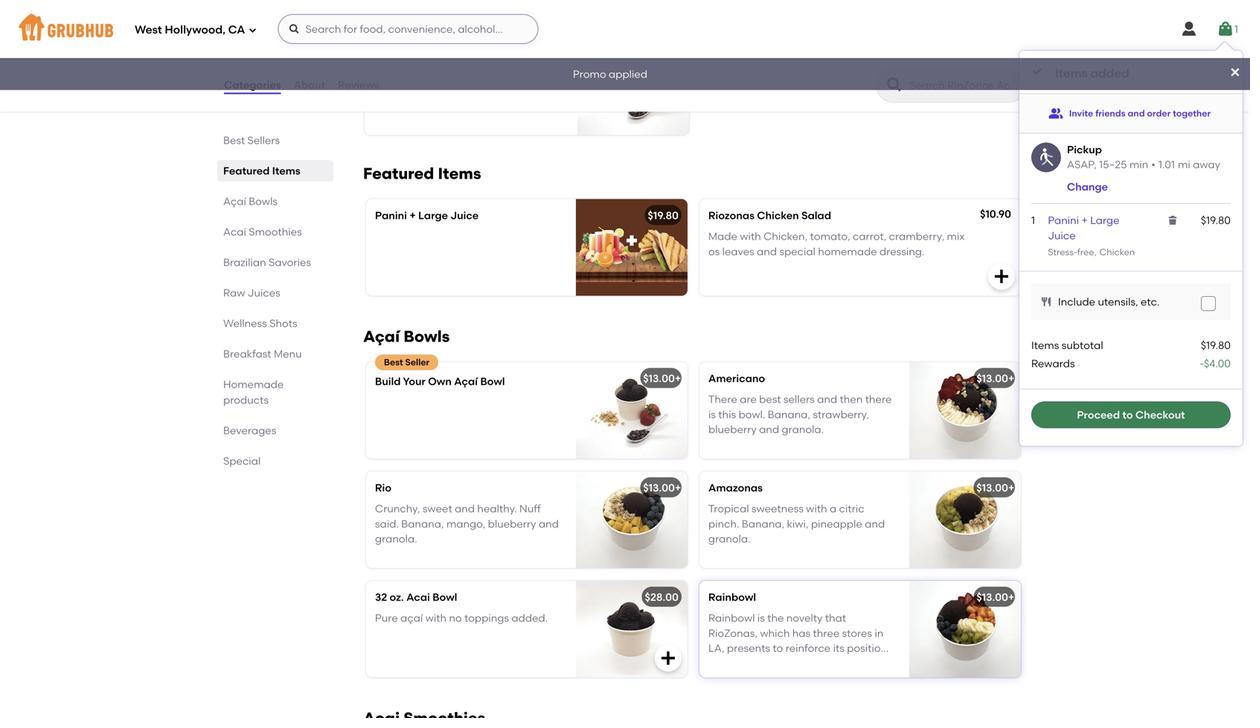 Task type: vqa. For each thing, say whether or not it's contained in the screenshot.
topmost blueberry
yes



Task type: locate. For each thing, give the bounding box(es) containing it.
0 horizontal spatial to
[[773, 642, 784, 655]]

svg image
[[1181, 20, 1199, 38], [1217, 20, 1235, 38], [289, 23, 300, 35], [1032, 66, 1044, 77], [1230, 66, 1242, 78], [1168, 215, 1180, 226], [1041, 296, 1053, 308]]

large inside panini + large juice
[[1091, 214, 1120, 227]]

granola. inside tropical sweetness with a citric pinch. banana, kiwi, pineapple and granola.
[[709, 533, 751, 546]]

healthy.
[[478, 503, 517, 515]]

0 vertical spatial with
[[740, 230, 762, 243]]

0 horizontal spatial acai
[[223, 226, 246, 238]]

to right the proceed
[[1123, 409, 1134, 421]]

a
[[830, 503, 837, 515]]

açaí bowls tab
[[223, 194, 328, 209]]

1 vertical spatial blueberry
[[488, 518, 537, 530]]

1 vertical spatial build
[[375, 375, 401, 388]]

banana, for crunchy, sweet and healthy. nuff said. banana, mango, blueberry and granola.
[[402, 518, 444, 530]]

$13.00 + for crunchy, sweet and healthy. nuff said. banana, mango, blueberry and granola.
[[644, 482, 682, 494]]

items added tooltip
[[1020, 42, 1243, 447]]

special
[[780, 245, 816, 258]]

is inside rainbowl is the novelty that riozonas, which has three stores in la, presents to reinforce its position in favor of diversity.
[[758, 612, 765, 625]]

wellness
[[223, 317, 267, 330]]

large
[[419, 209, 448, 222], [1091, 214, 1120, 227]]

0 horizontal spatial with
[[426, 612, 447, 625]]

2 horizontal spatial with
[[807, 503, 828, 515]]

0 horizontal spatial is
[[709, 408, 716, 421]]

rewards
[[1032, 357, 1076, 370]]

$19.80 down away
[[1202, 214, 1232, 227]]

homemade
[[223, 378, 284, 391]]

on
[[433, 14, 446, 26]]

panini + large juice link
[[1049, 214, 1120, 242]]

rio
[[375, 482, 392, 494]]

best inside tab
[[223, 134, 245, 147]]

1 vertical spatial is
[[758, 612, 765, 625]]

own down seller
[[428, 375, 452, 388]]

0 vertical spatial svg image
[[248, 26, 257, 35]]

with left a at the bottom right of the page
[[807, 503, 828, 515]]

1
[[1235, 23, 1239, 35], [1032, 214, 1036, 227]]

0 horizontal spatial bowls
[[249, 195, 278, 208]]

rainbowl
[[709, 591, 757, 604], [709, 612, 755, 625]]

riozonas
[[709, 209, 755, 222]]

1 vertical spatial bowls
[[404, 327, 450, 346]]

proceed to checkout button
[[1032, 402, 1232, 429]]

change button
[[1068, 179, 1109, 194]]

0 horizontal spatial in
[[709, 657, 718, 670]]

promo
[[573, 68, 607, 80]]

in down la,
[[709, 657, 718, 670]]

proceed
[[1078, 409, 1121, 421]]

0 vertical spatial build
[[374, 51, 400, 64]]

1 horizontal spatial açaí bowls
[[363, 327, 450, 346]]

1 horizontal spatial with
[[740, 230, 762, 243]]

chicken right 'free'
[[1100, 247, 1136, 258]]

with inside tropical sweetness with a citric pinch. banana, kiwi, pineapple and granola.
[[807, 503, 828, 515]]

best left sellers
[[223, 134, 245, 147]]

0 vertical spatial bowls
[[249, 195, 278, 208]]

special tab
[[223, 453, 328, 469]]

açaí inside tab
[[223, 195, 246, 208]]

0 vertical spatial bowl
[[479, 51, 504, 64]]

2 vertical spatial with
[[426, 612, 447, 625]]

stores
[[843, 627, 873, 640]]

hollywood,
[[165, 23, 226, 37]]

$19.80
[[648, 209, 679, 222], [1202, 214, 1232, 227], [1202, 339, 1232, 352]]

sweetness
[[752, 503, 804, 515]]

blueberry
[[709, 423, 757, 436], [488, 518, 537, 530]]

1 horizontal spatial to
[[1123, 409, 1134, 421]]

0 horizontal spatial best
[[223, 134, 245, 147]]

açaí bowls up seller
[[363, 327, 450, 346]]

that
[[826, 612, 847, 625]]

svg image down $10.90
[[993, 268, 1011, 285]]

subtotal
[[1062, 339, 1104, 352]]

granola. inside crunchy, sweet and healthy. nuff said. banana, mango, blueberry and granola.
[[375, 533, 417, 546]]

bowls up acai smoothies
[[249, 195, 278, 208]]

chicken
[[758, 209, 799, 222], [1100, 247, 1136, 258]]

0 horizontal spatial 1
[[1032, 214, 1036, 227]]

1 horizontal spatial chicken
[[1100, 247, 1136, 258]]

1 vertical spatial best
[[384, 357, 403, 368]]

2 horizontal spatial granola.
[[782, 423, 824, 436]]

best sellers tab
[[223, 133, 328, 148]]

1 vertical spatial açaí bowls
[[363, 327, 450, 346]]

ordered
[[390, 14, 430, 26]]

best for seller
[[384, 357, 403, 368]]

with inside made with chicken, tomato, carrot, cramberry, mix os leaves and special homemade dressing.
[[740, 230, 762, 243]]

0 vertical spatial juice
[[451, 209, 479, 222]]

your down seller
[[403, 375, 426, 388]]

granola. for crunchy, sweet and healthy. nuff said. banana, mango, blueberry and granola.
[[375, 533, 417, 546]]

banana, down sweet
[[402, 518, 444, 530]]

blueberry inside crunchy, sweet and healthy. nuff said. banana, mango, blueberry and granola.
[[488, 518, 537, 530]]

banana, down sellers
[[768, 408, 811, 421]]

$13.00 + for tropical sweetness with a citric pinch. banana, kiwi, pineapple and granola.
[[977, 482, 1015, 494]]

banana, down sweetness
[[742, 518, 785, 530]]

items inside tab
[[272, 165, 301, 177]]

1 horizontal spatial in
[[875, 627, 884, 640]]

there
[[709, 393, 738, 406]]

açaí bowls inside tab
[[223, 195, 278, 208]]

+
[[677, 48, 683, 61], [410, 209, 416, 222], [1082, 214, 1088, 227], [675, 372, 682, 385], [1009, 372, 1015, 385], [675, 482, 682, 494], [1009, 482, 1015, 494], [1009, 591, 1015, 604]]

which
[[761, 627, 790, 640]]

banana, inside crunchy, sweet and healthy. nuff said. banana, mango, blueberry and granola.
[[402, 518, 444, 530]]

açaí bowls up acai smoothies
[[223, 195, 278, 208]]

panini + large juice image
[[576, 199, 688, 296]]

position
[[848, 642, 888, 655]]

build inside the best seller build your own açaí bowl
[[375, 375, 401, 388]]

acai smoothies
[[223, 226, 302, 238]]

acai inside the acai smoothies tab
[[223, 226, 246, 238]]

ca
[[228, 23, 245, 37]]

and down chicken,
[[757, 245, 777, 258]]

build your own açaí bowl image
[[578, 38, 689, 135], [576, 362, 688, 459]]

with left no
[[426, 612, 447, 625]]

to
[[1123, 409, 1134, 421], [773, 642, 784, 655]]

1 horizontal spatial is
[[758, 612, 765, 625]]

smoothies
[[249, 226, 302, 238]]

0 vertical spatial in
[[875, 627, 884, 640]]

made
[[709, 230, 738, 243]]

pure
[[375, 612, 398, 625]]

0 vertical spatial your
[[402, 51, 424, 64]]

0 vertical spatial 1
[[1235, 23, 1239, 35]]

and down nuff
[[539, 518, 559, 530]]

1 horizontal spatial panini
[[1049, 214, 1080, 227]]

1 horizontal spatial panini + large juice
[[1049, 214, 1120, 242]]

0 horizontal spatial blueberry
[[488, 518, 537, 530]]

pickup
[[1068, 143, 1103, 156]]

2 vertical spatial svg image
[[660, 650, 678, 667]]

1 vertical spatial svg image
[[993, 268, 1011, 285]]

0 vertical spatial chicken
[[758, 209, 799, 222]]

sellers
[[784, 393, 815, 406]]

reviews
[[338, 78, 380, 91]]

acai right oz.
[[407, 591, 430, 604]]

dressing.
[[880, 245, 925, 258]]

0 vertical spatial is
[[709, 408, 716, 421]]

2 vertical spatial bowl
[[433, 591, 458, 604]]

own down on
[[427, 51, 450, 64]]

0 horizontal spatial açaí bowls
[[223, 195, 278, 208]]

$13.00 +
[[645, 48, 683, 61], [644, 372, 682, 385], [977, 372, 1015, 385], [644, 482, 682, 494], [977, 482, 1015, 494], [977, 591, 1015, 604]]

1 vertical spatial your
[[403, 375, 426, 388]]

0 vertical spatial açaí bowls
[[223, 195, 278, 208]]

svg image inside 1 button
[[1217, 20, 1235, 38]]

added.
[[512, 612, 548, 625]]

1 horizontal spatial featured items
[[363, 164, 481, 183]]

is left 'this'
[[709, 408, 716, 421]]

1 horizontal spatial svg image
[[660, 650, 678, 667]]

0 horizontal spatial svg image
[[248, 26, 257, 35]]

32 oz. acai bowl image
[[576, 581, 688, 678]]

raw
[[223, 287, 245, 299]]

savories
[[269, 256, 311, 269]]

made with chicken, tomato, carrot, cramberry, mix os leaves and special homemade dressing.
[[709, 230, 965, 258]]

mi
[[1179, 158, 1191, 171]]

best left seller
[[384, 357, 403, 368]]

bowl
[[479, 51, 504, 64], [481, 375, 505, 388], [433, 591, 458, 604]]

granola. down said.
[[375, 533, 417, 546]]

granola. down sellers
[[782, 423, 824, 436]]

1 vertical spatial own
[[428, 375, 452, 388]]

pineapple
[[812, 518, 863, 530]]

juice
[[451, 209, 479, 222], [1049, 229, 1076, 242]]

1 vertical spatial acai
[[407, 591, 430, 604]]

include utensils, etc.
[[1059, 296, 1160, 308]]

blueberry down healthy.
[[488, 518, 537, 530]]

açaí bowls
[[223, 195, 278, 208], [363, 327, 450, 346]]

1 horizontal spatial juice
[[1049, 229, 1076, 242]]

mix
[[948, 230, 965, 243]]

friends
[[1096, 108, 1126, 119]]

svg image left la,
[[660, 650, 678, 667]]

1 horizontal spatial large
[[1091, 214, 1120, 227]]

svg image for pure açaí with no toppings added.
[[660, 650, 678, 667]]

then
[[840, 393, 863, 406]]

1 inside items added tooltip
[[1032, 214, 1036, 227]]

1 horizontal spatial 1
[[1235, 23, 1239, 35]]

breakfast menu tab
[[223, 346, 328, 362]]

1 inside button
[[1235, 23, 1239, 35]]

1 vertical spatial with
[[807, 503, 828, 515]]

svg image
[[248, 26, 257, 35], [993, 268, 1011, 285], [660, 650, 678, 667]]

-$4.00
[[1200, 357, 1232, 370]]

crunchy, sweet and healthy. nuff said. banana, mango, blueberry and granola.
[[375, 503, 559, 546]]

of
[[749, 657, 759, 670]]

citric
[[840, 503, 865, 515]]

acai up brazilian
[[223, 226, 246, 238]]

best inside the best seller build your own açaí bowl
[[384, 357, 403, 368]]

0 horizontal spatial juice
[[451, 209, 479, 222]]

to inside button
[[1123, 409, 1134, 421]]

0 horizontal spatial featured items
[[223, 165, 301, 177]]

0 vertical spatial build your own açaí bowl image
[[578, 38, 689, 135]]

said.
[[375, 518, 399, 530]]

pickup icon image
[[1032, 143, 1062, 172]]

$13.00 + for there are best sellers and then there is this bowl. banana, strawberry, blueberry and granola.
[[977, 372, 1015, 385]]

0 horizontal spatial featured
[[223, 165, 270, 177]]

1 horizontal spatial granola.
[[709, 533, 751, 546]]

1 horizontal spatial acai
[[407, 591, 430, 604]]

promo applied
[[573, 68, 648, 80]]

wellness shots tab
[[223, 316, 328, 331]]

2 horizontal spatial svg image
[[993, 268, 1011, 285]]

items added
[[1056, 66, 1130, 80]]

0 horizontal spatial granola.
[[375, 533, 417, 546]]

your down search for food, convenience, alcohol... 'search field'
[[402, 51, 424, 64]]

acai
[[223, 226, 246, 238], [407, 591, 430, 604]]

$13.00 + for rainbowl is the novelty that riozonas, which has three stores in la, presents to reinforce its position in favor of diversity.
[[977, 591, 1015, 604]]

chicken up chicken,
[[758, 209, 799, 222]]

rainbowl inside rainbowl is the novelty that riozonas, which has three stores in la, presents to reinforce its position in favor of diversity.
[[709, 612, 755, 625]]

1 vertical spatial juice
[[1049, 229, 1076, 242]]

açaí inside the best seller build your own açaí bowl
[[454, 375, 478, 388]]

utensils,
[[1099, 296, 1139, 308]]

brazilian savories tab
[[223, 255, 328, 270]]

1 vertical spatial rainbowl
[[709, 612, 755, 625]]

$28.00
[[645, 591, 679, 604]]

in up position
[[875, 627, 884, 640]]

0 vertical spatial own
[[427, 51, 450, 64]]

acai smoothies tab
[[223, 224, 328, 240]]

to down which
[[773, 642, 784, 655]]

1 vertical spatial bowl
[[481, 375, 505, 388]]

os
[[709, 245, 720, 258]]

is left the
[[758, 612, 765, 625]]

0 vertical spatial blueberry
[[709, 423, 757, 436]]

presents
[[727, 642, 771, 655]]

1 horizontal spatial best
[[384, 357, 403, 368]]

1 vertical spatial in
[[709, 657, 718, 670]]

and right pineapple
[[865, 518, 885, 530]]

1 vertical spatial to
[[773, 642, 784, 655]]

0 vertical spatial to
[[1123, 409, 1134, 421]]

1 vertical spatial 1
[[1032, 214, 1036, 227]]

rio image
[[576, 472, 688, 568]]

$19.80 up -$4.00
[[1202, 339, 1232, 352]]

granola. down pinch.
[[709, 533, 751, 546]]

0 horizontal spatial chicken
[[758, 209, 799, 222]]

bowl.
[[739, 408, 766, 421]]

0 vertical spatial acai
[[223, 226, 246, 238]]

amazonas image
[[910, 472, 1022, 568]]

1 horizontal spatial blueberry
[[709, 423, 757, 436]]

applied
[[609, 68, 648, 80]]

+ inside panini + large juice
[[1082, 214, 1088, 227]]

bowls up seller
[[404, 327, 450, 346]]

1 rainbowl from the top
[[709, 591, 757, 604]]

banana, inside tropical sweetness with a citric pinch. banana, kiwi, pineapple and granola.
[[742, 518, 785, 530]]

and left order
[[1128, 108, 1146, 119]]

1 vertical spatial chicken
[[1100, 247, 1136, 258]]

build your own açaí bowl
[[374, 51, 504, 64]]

2 rainbowl from the top
[[709, 612, 755, 625]]

about button
[[293, 58, 326, 112]]

svg image right ca
[[248, 26, 257, 35]]

rainbowl for rainbowl is the novelty that riozonas, which has three stores in la, presents to reinforce its position in favor of diversity.
[[709, 612, 755, 625]]

bowls
[[249, 195, 278, 208], [404, 327, 450, 346]]

with up leaves at right top
[[740, 230, 762, 243]]

0 vertical spatial rainbowl
[[709, 591, 757, 604]]

0 vertical spatial best
[[223, 134, 245, 147]]

with
[[740, 230, 762, 243], [807, 503, 828, 515], [426, 612, 447, 625]]

blueberry down 'this'
[[709, 423, 757, 436]]

etc.
[[1141, 296, 1160, 308]]

there are best sellers and then there is this bowl. banana, strawberry, blueberry and granola.
[[709, 393, 892, 436]]

and down bowl.
[[760, 423, 780, 436]]



Task type: describe. For each thing, give the bounding box(es) containing it.
panini + large juice inside items added tooltip
[[1049, 214, 1120, 242]]

with for $13.00
[[807, 503, 828, 515]]

32
[[375, 591, 387, 604]]

and up strawberry,
[[818, 393, 838, 406]]

seller
[[405, 357, 430, 368]]

change
[[1068, 180, 1109, 193]]

rainbowl image
[[910, 581, 1022, 678]]

riozonas chicken salad
[[709, 209, 832, 222]]

tropical
[[709, 503, 750, 515]]

brazilian
[[223, 256, 266, 269]]

1 button
[[1217, 16, 1239, 42]]

toppings
[[465, 612, 509, 625]]

americano
[[709, 372, 766, 385]]

diversity.
[[761, 657, 805, 670]]

to inside rainbowl is the novelty that riozonas, which has three stores in la, presents to reinforce its position in favor of diversity.
[[773, 642, 784, 655]]

banana, inside there are best sellers and then there is this bowl. banana, strawberry, blueberry and granola.
[[768, 408, 811, 421]]

added
[[1091, 66, 1130, 80]]

west
[[135, 23, 162, 37]]

best for sellers
[[223, 134, 245, 147]]

granola. for tropical sweetness with a citric pinch. banana, kiwi, pineapple and granola.
[[709, 533, 751, 546]]

products
[[223, 394, 269, 407]]

categories
[[224, 78, 281, 91]]

featured items inside tab
[[223, 165, 301, 177]]

•
[[1152, 158, 1156, 171]]

three
[[814, 627, 840, 640]]

best sellers
[[223, 134, 280, 147]]

has
[[793, 627, 811, 640]]

free
[[1078, 247, 1095, 258]]

own inside the best seller build your own açaí bowl
[[428, 375, 452, 388]]

pure açaí with no toppings added.
[[375, 612, 548, 625]]

pinch.
[[709, 518, 740, 530]]

beverages tab
[[223, 423, 328, 439]]

1 horizontal spatial featured
[[363, 164, 434, 183]]

pickup asap, 15–25 min • 1.01 mi away
[[1068, 143, 1221, 171]]

chicken,
[[764, 230, 808, 243]]

and inside tropical sweetness with a citric pinch. banana, kiwi, pineapple and granola.
[[865, 518, 885, 530]]

juices
[[248, 287, 281, 299]]

Search for food, convenience, alcohol... search field
[[278, 14, 539, 44]]

and up mango,
[[455, 503, 475, 515]]

the
[[768, 612, 784, 625]]

$10.90
[[981, 208, 1012, 220]]

with for $28.00
[[426, 612, 447, 625]]

grubhub
[[448, 14, 494, 26]]

homemade products tab
[[223, 377, 328, 408]]

raw juices tab
[[223, 285, 328, 301]]

salad
[[802, 209, 832, 222]]

together
[[1174, 108, 1212, 119]]

is inside there are best sellers and then there is this bowl. banana, strawberry, blueberry and granola.
[[709, 408, 716, 421]]

and inside "button"
[[1128, 108, 1146, 119]]

this
[[719, 408, 737, 421]]

best
[[760, 393, 782, 406]]

featured items tab
[[223, 163, 328, 179]]

Search RioZonas Acai West Hollywood search field
[[908, 78, 1022, 92]]

are
[[740, 393, 757, 406]]

1 vertical spatial build your own açaí bowl image
[[576, 362, 688, 459]]

riozonas,
[[709, 627, 758, 640]]

mango,
[[447, 518, 486, 530]]

15–25
[[1100, 158, 1128, 171]]

cramberry,
[[890, 230, 945, 243]]

panini inside panini + large juice link
[[1049, 214, 1080, 227]]

about
[[294, 78, 325, 91]]

blueberry inside there are best sellers and then there is this bowl. banana, strawberry, blueberry and granola.
[[709, 423, 757, 436]]

most ordered on grubhub
[[363, 14, 494, 26]]

favor
[[720, 657, 746, 670]]

1 horizontal spatial bowls
[[404, 327, 450, 346]]

oz.
[[390, 591, 404, 604]]

$13.00 for there are best sellers and then there is this bowl. banana, strawberry, blueberry and granola.
[[977, 372, 1009, 385]]

sweet
[[423, 503, 453, 515]]

no
[[449, 612, 462, 625]]

breakfast
[[223, 348, 271, 360]]

amazonas
[[709, 482, 763, 494]]

away
[[1194, 158, 1221, 171]]

items subtotal
[[1032, 339, 1104, 352]]

svg image for made with chicken, tomato, carrot, cramberry, mix os leaves and special homemade dressing.
[[993, 268, 1011, 285]]

granola. inside there are best sellers and then there is this bowl. banana, strawberry, blueberry and granola.
[[782, 423, 824, 436]]

0 horizontal spatial panini
[[375, 209, 407, 222]]

invite friends and order together button
[[1049, 100, 1212, 127]]

checkout
[[1136, 409, 1186, 421]]

$19.80 left riozonas
[[648, 209, 679, 222]]

search icon image
[[886, 76, 904, 94]]

chicken inside items added tooltip
[[1100, 247, 1136, 258]]

$13.00 for crunchy, sweet and healthy. nuff said. banana, mango, blueberry and granola.
[[644, 482, 675, 494]]

menu
[[274, 348, 302, 360]]

0 horizontal spatial large
[[419, 209, 448, 222]]

people icon image
[[1049, 106, 1064, 121]]

min
[[1130, 158, 1149, 171]]

reinforce
[[786, 642, 831, 655]]

banana, for tropical sweetness with a citric pinch. banana, kiwi, pineapple and granola.
[[742, 518, 785, 530]]

32 oz. acai bowl
[[375, 591, 458, 604]]

homemade
[[819, 245, 878, 258]]

$13.00 for rainbowl is the novelty that riozonas, which has three stores in la, presents to reinforce its position in favor of diversity.
[[977, 591, 1009, 604]]

nuff
[[520, 503, 541, 515]]

novelty
[[787, 612, 823, 625]]

raw juices
[[223, 287, 281, 299]]

categories button
[[223, 58, 282, 112]]

bowl inside the best seller build your own açaí bowl
[[481, 375, 505, 388]]

order
[[1148, 108, 1172, 119]]

strawberry,
[[813, 408, 870, 421]]

invite
[[1070, 108, 1094, 119]]

svg image inside main navigation navigation
[[248, 26, 257, 35]]

americano image
[[910, 362, 1022, 459]]

special
[[223, 455, 261, 468]]

there
[[866, 393, 892, 406]]

crunchy,
[[375, 503, 420, 515]]

and inside made with chicken, tomato, carrot, cramberry, mix os leaves and special homemade dressing.
[[757, 245, 777, 258]]

bowls inside tab
[[249, 195, 278, 208]]

featured inside tab
[[223, 165, 270, 177]]

reviews button
[[337, 58, 380, 112]]

your inside the best seller build your own açaí bowl
[[403, 375, 426, 388]]

sellers
[[248, 134, 280, 147]]

-
[[1200, 357, 1205, 370]]

brazilian savories
[[223, 256, 311, 269]]

main navigation navigation
[[0, 0, 1251, 58]]

tropical sweetness with a citric pinch. banana, kiwi, pineapple and granola.
[[709, 503, 885, 546]]

$13.00 for tropical sweetness with a citric pinch. banana, kiwi, pineapple and granola.
[[977, 482, 1009, 494]]

beverages
[[223, 424, 276, 437]]

wellness shots
[[223, 317, 298, 330]]

rainbowl for rainbowl
[[709, 591, 757, 604]]

0 horizontal spatial panini + large juice
[[375, 209, 479, 222]]

juice inside panini + large juice
[[1049, 229, 1076, 242]]

homemade products
[[223, 378, 284, 407]]



